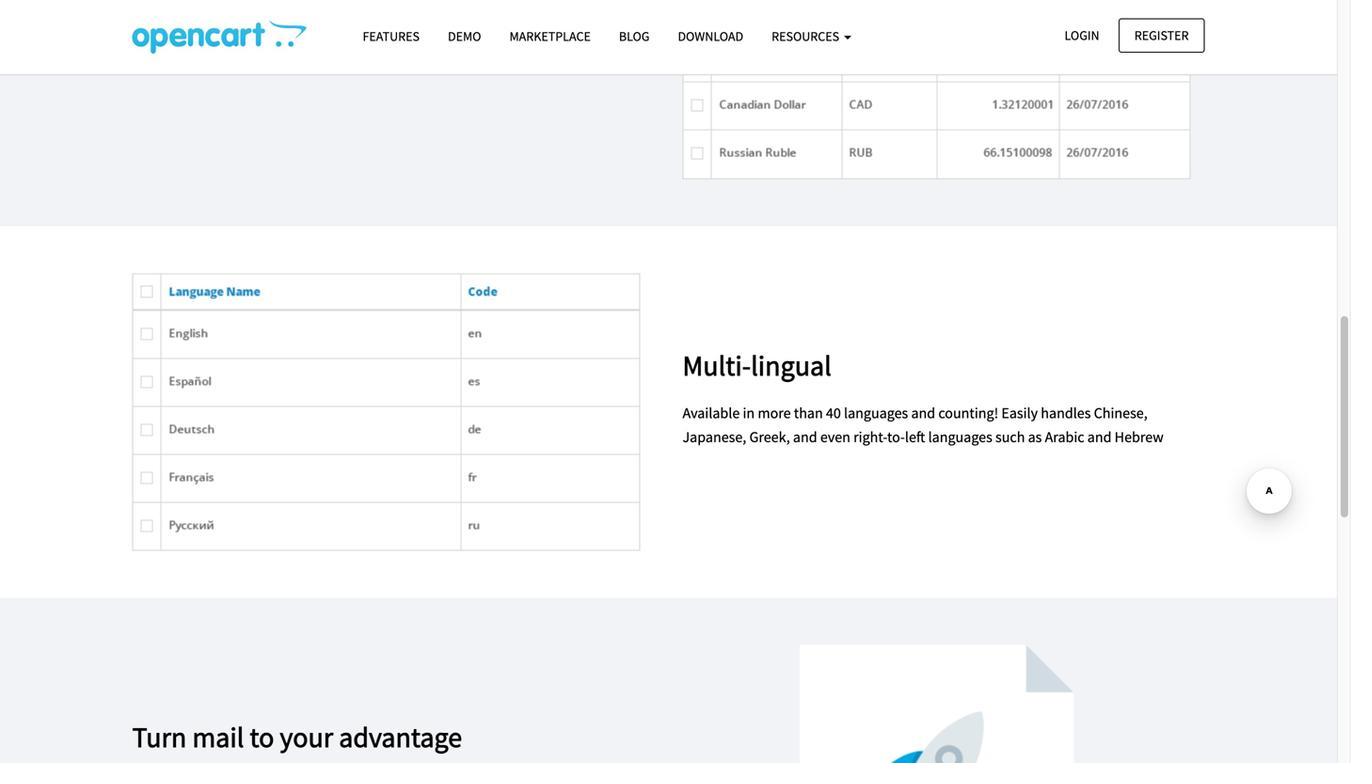 Task type: describe. For each thing, give the bounding box(es) containing it.
download
[[678, 28, 744, 45]]

made
[[350, 56, 386, 75]]

any
[[173, 32, 196, 51]]

counting!
[[939, 404, 999, 423]]

multi-lingual
[[683, 348, 832, 383]]

sell
[[132, 32, 155, 51]]

blog link
[[605, 20, 664, 53]]

opencart - features image
[[132, 20, 306, 54]]

advantage
[[339, 720, 462, 755]]

automatic
[[432, 32, 496, 51]]

login
[[1065, 27, 1100, 44]]

left
[[906, 428, 926, 447]]

such
[[996, 428, 1026, 447]]

your
[[280, 720, 333, 755]]

1 horizontal spatial in
[[326, 32, 337, 51]]

updates.
[[533, 32, 588, 51]]

different
[[132, 56, 186, 75]]

world.
[[364, 32, 404, 51]]

to-
[[888, 428, 906, 447]]

in for available
[[743, 404, 755, 423]]

demo link
[[434, 20, 496, 53]]

taxes.
[[189, 56, 226, 75]]

handles
[[1042, 404, 1092, 423]]

resources
[[772, 28, 843, 45]]

multi lingual image
[[132, 273, 641, 551]]

0 vertical spatial languages
[[845, 404, 909, 423]]

currency,
[[199, 32, 258, 51]]

arabic
[[1046, 428, 1085, 447]]

sell in any currency, anywhere in the world. get automatic rates updates. set up different taxes. ecommerce selling made easy.
[[132, 32, 631, 75]]

available
[[683, 404, 740, 423]]

rates
[[499, 32, 530, 51]]

than
[[794, 404, 824, 423]]

1 horizontal spatial languages
[[929, 428, 993, 447]]

blog
[[619, 28, 650, 45]]

get
[[407, 32, 429, 51]]

selling
[[306, 56, 347, 75]]

register link
[[1119, 18, 1206, 53]]

greek,
[[750, 428, 791, 447]]

demo
[[448, 28, 482, 45]]



Task type: vqa. For each thing, say whether or not it's contained in the screenshot.
the refresh icon
no



Task type: locate. For each thing, give the bounding box(es) containing it.
register
[[1135, 27, 1190, 44]]

lingual
[[751, 348, 832, 383]]

login link
[[1049, 18, 1116, 53]]

more
[[758, 404, 791, 423]]

even
[[821, 428, 851, 447]]

and
[[912, 404, 936, 423], [794, 428, 818, 447], [1088, 428, 1112, 447]]

2 horizontal spatial in
[[743, 404, 755, 423]]

in left the on the left top of the page
[[326, 32, 337, 51]]

40
[[827, 404, 842, 423]]

marketplace link
[[496, 20, 605, 53]]

1 horizontal spatial and
[[912, 404, 936, 423]]

as
[[1029, 428, 1043, 447]]

and down than
[[794, 428, 818, 447]]

chinese,
[[1095, 404, 1148, 423]]

in left any
[[158, 32, 170, 51]]

download link
[[664, 20, 758, 53]]

ecommerce
[[229, 56, 303, 75]]

0 horizontal spatial and
[[794, 428, 818, 447]]

1 vertical spatial languages
[[929, 428, 993, 447]]

languages down counting!
[[929, 428, 993, 447]]

multi-
[[683, 348, 751, 383]]

available in more than 40 languages and counting! easily handles chinese, japanese, greek, and even right-to-left languages such as arabic and hebrew
[[683, 404, 1164, 447]]

0 horizontal spatial languages
[[845, 404, 909, 423]]

turn mail to your advantage image
[[683, 645, 1191, 764]]

features link
[[349, 20, 434, 53]]

right-
[[854, 428, 888, 447]]

turn mail to your advantage
[[132, 720, 462, 755]]

up
[[615, 32, 631, 51]]

in left 'more'
[[743, 404, 755, 423]]

set
[[591, 32, 612, 51]]

languages
[[845, 404, 909, 423], [929, 428, 993, 447]]

in
[[158, 32, 170, 51], [326, 32, 337, 51], [743, 404, 755, 423]]

japanese,
[[683, 428, 747, 447]]

resources link
[[758, 20, 866, 53]]

anywhere
[[261, 32, 323, 51]]

hebrew
[[1115, 428, 1164, 447]]

in inside available in more than 40 languages and counting! easily handles chinese, japanese, greek, and even right-to-left languages such as arabic and hebrew
[[743, 404, 755, 423]]

easily
[[1002, 404, 1039, 423]]

features
[[363, 28, 420, 45]]

multi currency image
[[683, 0, 1191, 179]]

turn
[[132, 720, 187, 755]]

2 horizontal spatial and
[[1088, 428, 1112, 447]]

easy.
[[389, 56, 420, 75]]

and down chinese,
[[1088, 428, 1112, 447]]

languages up right-
[[845, 404, 909, 423]]

in for sell
[[158, 32, 170, 51]]

marketplace
[[510, 28, 591, 45]]

mail
[[192, 720, 244, 755]]

the
[[340, 32, 361, 51]]

0 horizontal spatial in
[[158, 32, 170, 51]]

to
[[250, 720, 274, 755]]

and up the left
[[912, 404, 936, 423]]



